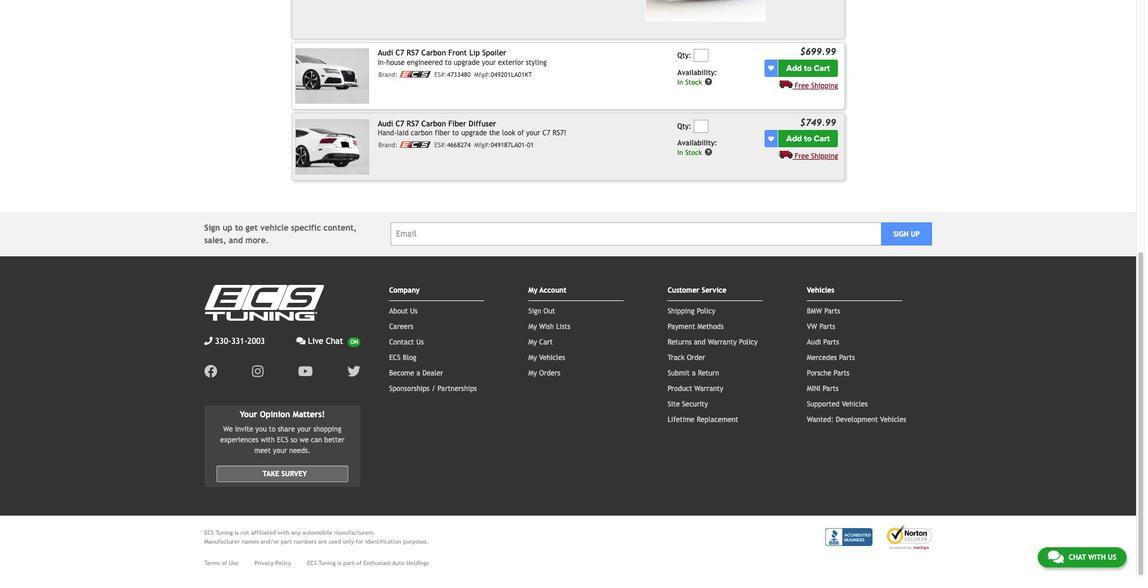 Task type: locate. For each thing, give the bounding box(es) containing it.
in
[[678, 78, 683, 86], [678, 148, 683, 157]]

is down used in the bottom left of the page
[[338, 560, 342, 567]]

es#: left 4733480
[[435, 71, 447, 78]]

order
[[687, 354, 705, 362]]

1 vertical spatial add
[[787, 134, 802, 144]]

question sign image
[[704, 148, 713, 156]]

comments image inside chat with us link
[[1048, 550, 1064, 564]]

bmw parts
[[807, 307, 841, 315]]

add to cart for $749.99
[[787, 134, 830, 144]]

0 vertical spatial add to wish list image
[[768, 65, 774, 71]]

of left enthusiast
[[356, 560, 362, 567]]

add to wish list image
[[768, 65, 774, 71], [768, 136, 774, 142]]

vehicles up 'wanted: development vehicles'
[[842, 400, 868, 408]]

1 in from the top
[[678, 78, 683, 86]]

2 my from the top
[[529, 323, 537, 331]]

1 brand: from the top
[[379, 71, 398, 78]]

1 carbon from the top
[[422, 48, 446, 57]]

2 es#: from the top
[[435, 141, 447, 149]]

2 carbon from the top
[[422, 119, 446, 128]]

shipping
[[811, 82, 838, 90], [811, 152, 838, 161], [668, 307, 695, 315]]

audi c7 rs7 carbon fiber diffuser hand-laid carbon fiber to upgrade the look of your c7 rs7!
[[378, 119, 567, 137]]

sign inside "sign up to get vehicle specific content, sales, and more."
[[204, 223, 220, 232]]

supported vehicles link
[[807, 400, 868, 408]]

0 vertical spatial rs7
[[407, 48, 419, 57]]

3 my from the top
[[529, 338, 537, 346]]

es#:
[[435, 71, 447, 78], [435, 141, 447, 149]]

1 vertical spatial qty:
[[678, 122, 692, 130]]

1 horizontal spatial is
[[338, 560, 342, 567]]

use
[[229, 560, 239, 567]]

2 vertical spatial with
[[1089, 554, 1106, 562]]

2 horizontal spatial of
[[518, 129, 524, 137]]

0 horizontal spatial part
[[281, 539, 292, 546]]

upgrade down lip
[[454, 58, 480, 67]]

1 vertical spatial add to wish list image
[[768, 136, 774, 142]]

your up we
[[297, 426, 311, 434]]

a left return
[[692, 369, 696, 377]]

1 horizontal spatial a
[[692, 369, 696, 377]]

and inside "sign up to get vehicle specific content, sales, and more."
[[229, 235, 243, 245]]

shipping down $749.99
[[811, 152, 838, 161]]

0 vertical spatial add
[[787, 63, 802, 73]]

2 rs7 from the top
[[407, 119, 419, 128]]

parts for bmw parts
[[825, 307, 841, 315]]

availability: up question sign image on the top right of page
[[678, 139, 718, 147]]

vehicles up "orders" at left
[[539, 354, 565, 362]]

0 horizontal spatial is
[[235, 530, 239, 537]]

049187la01-
[[491, 141, 527, 149]]

add to wish list image for $699.99
[[768, 65, 774, 71]]

lifetime replacement
[[668, 416, 739, 424]]

add for $749.99
[[787, 134, 802, 144]]

my for my cart
[[529, 338, 537, 346]]

cart down "wish"
[[539, 338, 553, 346]]

2 availability: from the top
[[678, 139, 718, 147]]

es#: down fiber
[[435, 141, 447, 149]]

lifetime
[[668, 416, 695, 424]]

1 vertical spatial policy
[[739, 338, 758, 346]]

rs7
[[407, 48, 419, 57], [407, 119, 419, 128]]

0 horizontal spatial policy
[[275, 560, 291, 567]]

cart for $749.99
[[814, 134, 830, 144]]

used
[[329, 539, 341, 546]]

add to cart for $699.99
[[787, 63, 830, 73]]

1 vertical spatial c7
[[396, 119, 404, 128]]

add to cart button down $699.99
[[779, 60, 838, 77]]

partnerships
[[438, 385, 477, 393]]

1 add to cart from the top
[[787, 63, 830, 73]]

to down fiber
[[452, 129, 459, 137]]

returns and warranty policy link
[[668, 338, 758, 346]]

1 horizontal spatial part
[[343, 560, 355, 567]]

parts for vw parts
[[820, 323, 836, 331]]

free shipping down $699.99
[[795, 82, 838, 90]]

parts for mercedes parts
[[839, 354, 855, 362]]

330-331-2003 link
[[204, 335, 265, 348]]

1 a from the left
[[417, 369, 420, 377]]

my left "orders" at left
[[529, 369, 537, 377]]

my up my vehicles
[[529, 338, 537, 346]]

1 vertical spatial and
[[694, 338, 706, 346]]

0 vertical spatial add to cart button
[[779, 60, 838, 77]]

0 horizontal spatial sign
[[204, 223, 220, 232]]

2 brand: from the top
[[379, 141, 398, 149]]

to left get
[[235, 223, 243, 232]]

lists
[[556, 323, 571, 331]]

0 vertical spatial upgrade
[[454, 58, 480, 67]]

in left question sign icon
[[678, 78, 683, 86]]

free shipping image
[[779, 80, 793, 88], [779, 150, 793, 159]]

sales,
[[204, 235, 226, 245]]

tuning inside ecs tuning is not affiliated with any automobile manufacturers. manufacturer names and/or part numbers are used only for identification purposes.
[[216, 530, 233, 537]]

1 my from the top
[[529, 286, 538, 295]]

ecs - corporate logo image down the engineered
[[400, 71, 431, 77]]

brand: down hand-
[[379, 141, 398, 149]]

add to cart down $749.99
[[787, 134, 830, 144]]

2 free shipping image from the top
[[779, 150, 793, 159]]

needs.
[[289, 447, 311, 455]]

1 rs7 from the top
[[407, 48, 419, 57]]

my for my orders
[[529, 369, 537, 377]]

terms
[[204, 560, 220, 567]]

2 add to cart from the top
[[787, 134, 830, 144]]

a for become
[[417, 369, 420, 377]]

0 vertical spatial free
[[795, 82, 809, 90]]

1 free shipping from the top
[[795, 82, 838, 90]]

0 vertical spatial ecs - corporate logo image
[[400, 71, 431, 77]]

1 horizontal spatial policy
[[697, 307, 716, 315]]

0 vertical spatial free shipping image
[[779, 80, 793, 88]]

up inside button
[[911, 230, 920, 238]]

mini
[[807, 385, 821, 393]]

0 vertical spatial es#:
[[435, 71, 447, 78]]

1 vertical spatial free shipping image
[[779, 150, 793, 159]]

comments image left chat with us
[[1048, 550, 1064, 564]]

about
[[389, 307, 408, 315]]

carbon up the engineered
[[422, 48, 446, 57]]

1 add to wish list image from the top
[[768, 65, 774, 71]]

0 vertical spatial shipping
[[811, 82, 838, 90]]

take
[[263, 470, 279, 479]]

comments image left live
[[296, 337, 306, 345]]

availability: in stock
[[678, 68, 718, 86], [678, 139, 718, 157]]

vw parts
[[807, 323, 836, 331]]

is
[[235, 530, 239, 537], [338, 560, 342, 567]]

rs7!
[[553, 129, 567, 137]]

1 horizontal spatial sign
[[529, 307, 542, 315]]

qty:
[[678, 51, 692, 60], [678, 122, 692, 130]]

and
[[229, 235, 243, 245], [694, 338, 706, 346]]

1 vertical spatial warranty
[[695, 385, 724, 393]]

carbon inside "audi c7 rs7 carbon front lip spoiler in-house engineered to upgrade your exterior styling"
[[422, 48, 446, 57]]

audi parts
[[807, 338, 840, 346]]

330-331-2003
[[215, 336, 265, 346]]

1 vertical spatial free
[[795, 152, 809, 161]]

carbon for $749.99
[[422, 119, 446, 128]]

1 vertical spatial free shipping
[[795, 152, 838, 161]]

vehicles right development
[[881, 416, 907, 424]]

tuning up manufacturer
[[216, 530, 233, 537]]

0 vertical spatial us
[[410, 307, 418, 315]]

stock left question sign image on the top right of page
[[685, 148, 702, 157]]

0 vertical spatial c7
[[396, 48, 404, 57]]

0 vertical spatial stock
[[685, 78, 702, 86]]

1 availability: from the top
[[678, 68, 718, 77]]

development
[[836, 416, 878, 424]]

to right you
[[269, 426, 276, 434]]

1 free from the top
[[795, 82, 809, 90]]

1 vertical spatial part
[[343, 560, 355, 567]]

live
[[308, 336, 323, 346]]

warranty down return
[[695, 385, 724, 393]]

audi up in-
[[378, 48, 393, 57]]

1 vertical spatial availability:
[[678, 139, 718, 147]]

us for about us
[[410, 307, 418, 315]]

take survey link
[[216, 466, 349, 483]]

2 a from the left
[[692, 369, 696, 377]]

carbon inside audi c7 rs7 carbon fiber diffuser hand-laid carbon fiber to upgrade the look of your c7 rs7!
[[422, 119, 446, 128]]

comments image
[[296, 337, 306, 345], [1048, 550, 1064, 564]]

sign
[[204, 223, 220, 232], [894, 230, 909, 238], [529, 307, 542, 315]]

4 my from the top
[[529, 354, 537, 362]]

2 horizontal spatial sign
[[894, 230, 909, 238]]

1 ecs - corporate logo image from the top
[[400, 71, 431, 77]]

policy inside privacy policy link
[[275, 560, 291, 567]]

es#: 4733480 mfg#: 049201la01kt
[[435, 71, 532, 78]]

returns
[[668, 338, 692, 346]]

0 horizontal spatial of
[[222, 560, 227, 567]]

your opinion matters!
[[240, 410, 325, 419]]

mfg#: down lip
[[475, 71, 490, 78]]

free shipping for $699.99
[[795, 82, 838, 90]]

parts right vw
[[820, 323, 836, 331]]

ecs tuning is part of enthusiast auto holdings
[[307, 560, 429, 567]]

1 add to cart button from the top
[[779, 60, 838, 77]]

audi c7 rs7 carbon front lip spoiler link
[[378, 48, 507, 57]]

carbon up fiber
[[422, 119, 446, 128]]

dealer
[[423, 369, 443, 377]]

1 horizontal spatial comments image
[[1048, 550, 1064, 564]]

2 stock from the top
[[685, 148, 702, 157]]

auto
[[393, 560, 405, 567]]

youtube logo image
[[298, 365, 313, 378]]

ecs - corporate logo image
[[400, 71, 431, 77], [400, 141, 431, 148]]

2 horizontal spatial with
[[1089, 554, 1106, 562]]

2 add to cart button from the top
[[779, 130, 838, 147]]

2 in from the top
[[678, 148, 683, 157]]

house
[[386, 58, 405, 67]]

stock
[[685, 78, 702, 86], [685, 148, 702, 157]]

1 vertical spatial cart
[[814, 134, 830, 144]]

0 vertical spatial carbon
[[422, 48, 446, 57]]

wanted:
[[807, 416, 834, 424]]

ecs inside we invite you to share your shopping experiences with ecs so we can better meet your needs.
[[277, 436, 289, 445]]

parts up mercedes parts
[[824, 338, 840, 346]]

1 horizontal spatial and
[[694, 338, 706, 346]]

1 qty: from the top
[[678, 51, 692, 60]]

0 vertical spatial is
[[235, 530, 239, 537]]

rs7 up the engineered
[[407, 48, 419, 57]]

rs7 inside "audi c7 rs7 carbon front lip spoiler in-house engineered to upgrade your exterior styling"
[[407, 48, 419, 57]]

free down $749.99
[[795, 152, 809, 161]]

sign inside button
[[894, 230, 909, 238]]

your
[[482, 58, 496, 67], [526, 129, 540, 137], [297, 426, 311, 434], [273, 447, 287, 455]]

to down audi c7 rs7 carbon front lip spoiler link
[[445, 58, 452, 67]]

1 vertical spatial add to cart
[[787, 134, 830, 144]]

parts right bmw
[[825, 307, 841, 315]]

your down the spoiler
[[482, 58, 496, 67]]

upgrade for $699.99
[[454, 58, 480, 67]]

availability:
[[678, 68, 718, 77], [678, 139, 718, 147]]

only
[[343, 539, 354, 546]]

0 vertical spatial availability:
[[678, 68, 718, 77]]

0 vertical spatial and
[[229, 235, 243, 245]]

a left dealer
[[417, 369, 420, 377]]

your up 01
[[526, 129, 540, 137]]

add to cart
[[787, 63, 830, 73], [787, 134, 830, 144]]

with inside ecs tuning is not affiliated with any automobile manufacturers. manufacturer names and/or part numbers are used only for identification purposes.
[[278, 530, 290, 537]]

we
[[223, 426, 233, 434]]

chat with us link
[[1038, 548, 1127, 568]]

free shipping down $749.99
[[795, 152, 838, 161]]

1 horizontal spatial with
[[278, 530, 290, 537]]

2 ecs - corporate logo image from the top
[[400, 141, 431, 148]]

ecs left so
[[277, 436, 289, 445]]

stock for $699.99
[[685, 78, 702, 86]]

0 vertical spatial cart
[[814, 63, 830, 73]]

and right sales,
[[229, 235, 243, 245]]

customer
[[668, 286, 700, 295]]

of right look
[[518, 129, 524, 137]]

1 vertical spatial ecs - corporate logo image
[[400, 141, 431, 148]]

the
[[489, 129, 500, 137]]

add to cart button for $699.99
[[779, 60, 838, 77]]

about us
[[389, 307, 418, 315]]

my account
[[529, 286, 567, 295]]

1 mfg#: from the top
[[475, 71, 490, 78]]

1 horizontal spatial up
[[911, 230, 920, 238]]

c7 up laid at the left
[[396, 119, 404, 128]]

vehicles up 'bmw parts' in the bottom of the page
[[807, 286, 835, 295]]

1 vertical spatial chat
[[1069, 554, 1087, 562]]

2 qty: from the top
[[678, 122, 692, 130]]

1 vertical spatial is
[[338, 560, 342, 567]]

2 free shipping from the top
[[795, 152, 838, 161]]

meet
[[254, 447, 271, 455]]

5 my from the top
[[529, 369, 537, 377]]

my wish lists link
[[529, 323, 571, 331]]

add down $749.99
[[787, 134, 802, 144]]

my for my vehicles
[[529, 354, 537, 362]]

0 vertical spatial brand:
[[379, 71, 398, 78]]

parts down mercedes parts
[[834, 369, 850, 377]]

0 vertical spatial availability: in stock
[[678, 68, 718, 86]]

2 availability: in stock from the top
[[678, 139, 718, 157]]

is left not
[[235, 530, 239, 537]]

0 horizontal spatial up
[[223, 223, 233, 232]]

blog
[[403, 354, 417, 362]]

contact us
[[389, 338, 424, 346]]

ecs inside ecs tuning is not affiliated with any automobile manufacturers. manufacturer names and/or part numbers are used only for identification purposes.
[[204, 530, 214, 537]]

of inside 'link'
[[222, 560, 227, 567]]

submit a return
[[668, 369, 719, 377]]

sign out link
[[529, 307, 555, 315]]

ecs up manufacturer
[[204, 530, 214, 537]]

0 vertical spatial mfg#:
[[475, 71, 490, 78]]

free shipping image for $749.99
[[779, 150, 793, 159]]

0 vertical spatial with
[[261, 436, 275, 445]]

1 vertical spatial availability: in stock
[[678, 139, 718, 157]]

1 horizontal spatial chat
[[1069, 554, 1087, 562]]

2 vertical spatial policy
[[275, 560, 291, 567]]

in left question sign image on the top right of page
[[678, 148, 683, 157]]

free for $699.99
[[795, 82, 809, 90]]

2 add from the top
[[787, 134, 802, 144]]

audi inside "audi c7 rs7 carbon front lip spoiler in-house engineered to upgrade your exterior styling"
[[378, 48, 393, 57]]

holdings
[[407, 560, 429, 567]]

vw parts link
[[807, 323, 836, 331]]

0 vertical spatial free shipping
[[795, 82, 838, 90]]

c7 left rs7!
[[543, 129, 551, 137]]

up inside "sign up to get vehicle specific content, sales, and more."
[[223, 223, 233, 232]]

0 horizontal spatial tuning
[[216, 530, 233, 537]]

upgrade inside audi c7 rs7 carbon fiber diffuser hand-laid carbon fiber to upgrade the look of your c7 rs7!
[[461, 129, 487, 137]]

1 vertical spatial es#:
[[435, 141, 447, 149]]

chat
[[326, 336, 343, 346], [1069, 554, 1087, 562]]

1 vertical spatial us
[[416, 338, 424, 346]]

1 vertical spatial rs7
[[407, 119, 419, 128]]

ecs down numbers
[[307, 560, 317, 567]]

add
[[787, 63, 802, 73], [787, 134, 802, 144]]

ecs - corporate logo image down "carbon"
[[400, 141, 431, 148]]

1 vertical spatial add to cart button
[[779, 130, 838, 147]]

ecs - corporate logo image for $749.99
[[400, 141, 431, 148]]

porsche parts
[[807, 369, 850, 377]]

rs7 for $699.99
[[407, 48, 419, 57]]

part down only
[[343, 560, 355, 567]]

add down $699.99
[[787, 63, 802, 73]]

parts down porsche parts
[[823, 385, 839, 393]]

comments image for live
[[296, 337, 306, 345]]

1 availability: in stock from the top
[[678, 68, 718, 86]]

audi up hand-
[[378, 119, 393, 128]]

1 horizontal spatial tuning
[[319, 560, 336, 567]]

cart down $699.99
[[814, 63, 830, 73]]

warranty down methods
[[708, 338, 737, 346]]

0 vertical spatial tuning
[[216, 530, 233, 537]]

add to cart down $699.99
[[787, 63, 830, 73]]

2 add to wish list image from the top
[[768, 136, 774, 142]]

1 vertical spatial brand:
[[379, 141, 398, 149]]

None text field
[[694, 49, 709, 62], [694, 120, 709, 133], [694, 49, 709, 62], [694, 120, 709, 133]]

parts
[[825, 307, 841, 315], [820, 323, 836, 331], [824, 338, 840, 346], [839, 354, 855, 362], [834, 369, 850, 377], [823, 385, 839, 393]]

brand: for $699.99
[[379, 71, 398, 78]]

0 vertical spatial qty:
[[678, 51, 692, 60]]

1 vertical spatial shipping
[[811, 152, 838, 161]]

1 vertical spatial stock
[[685, 148, 702, 157]]

service
[[702, 286, 727, 295]]

rs7 inside audi c7 rs7 carbon fiber diffuser hand-laid carbon fiber to upgrade the look of your c7 rs7!
[[407, 119, 419, 128]]

add to wish list image for $749.99
[[768, 136, 774, 142]]

0 vertical spatial audi
[[378, 48, 393, 57]]

0 horizontal spatial with
[[261, 436, 275, 445]]

2 mfg#: from the top
[[475, 141, 490, 149]]

2 vertical spatial us
[[1108, 554, 1117, 562]]

facebook logo image
[[204, 365, 217, 378]]

tuning down are
[[319, 560, 336, 567]]

comments image inside live chat link
[[296, 337, 306, 345]]

0 vertical spatial part
[[281, 539, 292, 546]]

supported
[[807, 400, 840, 408]]

of left use
[[222, 560, 227, 567]]

audi down vw
[[807, 338, 821, 346]]

1 vertical spatial audi
[[378, 119, 393, 128]]

my left "wish"
[[529, 323, 537, 331]]

is inside ecs tuning is not affiliated with any automobile manufacturers. manufacturer names and/or part numbers are used only for identification purposes.
[[235, 530, 239, 537]]

sign for sign out
[[529, 307, 542, 315]]

part down any
[[281, 539, 292, 546]]

0 horizontal spatial and
[[229, 235, 243, 245]]

exterior
[[498, 58, 524, 67]]

0 vertical spatial comments image
[[296, 337, 306, 345]]

331-
[[231, 336, 248, 346]]

better
[[324, 436, 345, 445]]

0 vertical spatial add to cart
[[787, 63, 830, 73]]

shipping up payment
[[668, 307, 695, 315]]

cart down $749.99
[[814, 134, 830, 144]]

brand: down in-
[[379, 71, 398, 78]]

0 vertical spatial chat
[[326, 336, 343, 346]]

1 vertical spatial mfg#:
[[475, 141, 490, 149]]

stock left question sign icon
[[685, 78, 702, 86]]

ecs for ecs blog
[[389, 354, 401, 362]]

1 vertical spatial tuning
[[319, 560, 336, 567]]

rs7 up "carbon"
[[407, 119, 419, 128]]

1 es#: from the top
[[435, 71, 447, 78]]

free shipping image for $699.99
[[779, 80, 793, 88]]

availability: up question sign icon
[[678, 68, 718, 77]]

free shipping for $749.99
[[795, 152, 838, 161]]

free down $699.99
[[795, 82, 809, 90]]

0 vertical spatial in
[[678, 78, 683, 86]]

sign out
[[529, 307, 555, 315]]

to inside "audi c7 rs7 carbon front lip spoiler in-house engineered to upgrade your exterior styling"
[[445, 58, 452, 67]]

1 horizontal spatial of
[[356, 560, 362, 567]]

and up order
[[694, 338, 706, 346]]

parts up porsche parts
[[839, 354, 855, 362]]

shipping down $699.99
[[811, 82, 838, 90]]

c7 inside "audi c7 rs7 carbon front lip spoiler in-house engineered to upgrade your exterior styling"
[[396, 48, 404, 57]]

of
[[518, 129, 524, 137], [222, 560, 227, 567], [356, 560, 362, 567]]

es#: 4668274 mfg#: 049187la01-01
[[435, 141, 534, 149]]

add to cart button down $749.99
[[779, 130, 838, 147]]

instagram logo image
[[252, 365, 264, 378]]

1 vertical spatial comments image
[[1048, 550, 1064, 564]]

take survey button
[[216, 466, 349, 483]]

c7 up house
[[396, 48, 404, 57]]

brand: for $749.99
[[379, 141, 398, 149]]

phone image
[[204, 337, 213, 345]]

1 add from the top
[[787, 63, 802, 73]]

to inside "sign up to get vehicle specific content, sales, and more."
[[235, 223, 243, 232]]

2 free from the top
[[795, 152, 809, 161]]

ecs left blog
[[389, 354, 401, 362]]

1 vertical spatial upgrade
[[461, 129, 487, 137]]

1 stock from the top
[[685, 78, 702, 86]]

comments image for chat
[[1048, 550, 1064, 564]]

enthusiast
[[364, 560, 391, 567]]

1 vertical spatial in
[[678, 148, 683, 157]]

1 free shipping image from the top
[[779, 80, 793, 88]]

audi inside audi c7 rs7 carbon fiber diffuser hand-laid carbon fiber to upgrade the look of your c7 rs7!
[[378, 119, 393, 128]]

upgrade down diffuser
[[461, 129, 487, 137]]

upgrade inside "audi c7 rs7 carbon front lip spoiler in-house engineered to upgrade your exterior styling"
[[454, 58, 480, 67]]

site
[[668, 400, 680, 408]]

ecs - corporate logo image for $699.99
[[400, 71, 431, 77]]

0 vertical spatial warranty
[[708, 338, 737, 346]]

mfg#: down the at the left
[[475, 141, 490, 149]]

1 vertical spatial with
[[278, 530, 290, 537]]

1 vertical spatial carbon
[[422, 119, 446, 128]]

my down my cart
[[529, 354, 537, 362]]

my left account at left
[[529, 286, 538, 295]]

0 horizontal spatial comments image
[[296, 337, 306, 345]]

0 vertical spatial policy
[[697, 307, 716, 315]]

es#: for $699.99
[[435, 71, 447, 78]]



Task type: vqa. For each thing, say whether or not it's contained in the screenshot.
suspension.
no



Task type: describe. For each thing, give the bounding box(es) containing it.
ecs tuning image
[[204, 285, 324, 321]]

to down $749.99
[[804, 134, 812, 144]]

look
[[502, 129, 516, 137]]

product
[[668, 385, 692, 393]]

4668274
[[447, 141, 471, 149]]

carbon for $699.99
[[422, 48, 446, 57]]

are
[[318, 539, 327, 546]]

availability: for $749.99
[[678, 139, 718, 147]]

your inside audi c7 rs7 carbon fiber diffuser hand-laid carbon fiber to upgrade the look of your c7 rs7!
[[526, 129, 540, 137]]

tuning for part
[[319, 560, 336, 567]]

mercedes parts
[[807, 354, 855, 362]]

add for $699.99
[[787, 63, 802, 73]]

automobile
[[302, 530, 333, 537]]

supported vehicles
[[807, 400, 868, 408]]

laid
[[397, 129, 409, 137]]

fiber
[[435, 129, 450, 137]]

account
[[540, 286, 567, 295]]

terms of use link
[[204, 559, 239, 568]]

in-
[[378, 58, 386, 67]]

sponsorships / partnerships
[[389, 385, 477, 393]]

part inside ecs tuning is not affiliated with any automobile manufacturers. manufacturer names and/or part numbers are used only for identification purposes.
[[281, 539, 292, 546]]

my cart
[[529, 338, 553, 346]]

track order link
[[668, 354, 705, 362]]

enthusiast auto holdings link
[[364, 559, 429, 568]]

become a dealer
[[389, 369, 443, 377]]

tuning for not
[[216, 530, 233, 537]]

shipping policy
[[668, 307, 716, 315]]

engineered
[[407, 58, 443, 67]]

numbers
[[294, 539, 317, 546]]

your inside "audi c7 rs7 carbon front lip spoiler in-house engineered to upgrade your exterior styling"
[[482, 58, 496, 67]]

my vehicles
[[529, 354, 565, 362]]

experiences
[[220, 436, 259, 445]]

audi for $699.99
[[378, 48, 393, 57]]

styling
[[526, 58, 547, 67]]

security
[[682, 400, 708, 408]]

rs7 for $749.99
[[407, 119, 419, 128]]

a for submit
[[692, 369, 696, 377]]

spoiler
[[482, 48, 507, 57]]

specific
[[291, 223, 321, 232]]

in for $749.99
[[678, 148, 683, 157]]

your right meet
[[273, 447, 287, 455]]

sign for sign up to get vehicle specific content, sales, and more.
[[204, 223, 220, 232]]

can
[[311, 436, 322, 445]]

return
[[698, 369, 719, 377]]

company
[[389, 286, 420, 295]]

ecs for ecs tuning is not affiliated with any automobile manufacturers. manufacturer names and/or part numbers are used only for identification purposes.
[[204, 530, 214, 537]]

is for part
[[338, 560, 342, 567]]

2 vertical spatial c7
[[543, 129, 551, 137]]

us for contact us
[[416, 338, 424, 346]]

purposes.
[[403, 539, 429, 546]]

product warranty link
[[668, 385, 724, 393]]

es#4668274 - 049187la01-01 - audi c7 rs7 carbon fiber diffuser - hand-laid carbon fiber to upgrade the look of your c7 rs7! - ecs - audi image
[[296, 119, 369, 175]]

twitter logo image
[[347, 365, 361, 378]]

to inside audi c7 rs7 carbon fiber diffuser hand-laid carbon fiber to upgrade the look of your c7 rs7!
[[452, 129, 459, 137]]

2 vertical spatial shipping
[[668, 307, 695, 315]]

of inside audi c7 rs7 carbon fiber diffuser hand-laid carbon fiber to upgrade the look of your c7 rs7!
[[518, 129, 524, 137]]

2 vertical spatial cart
[[539, 338, 553, 346]]

c7 for $749.99
[[396, 119, 404, 128]]

upgrade for $749.99
[[461, 129, 487, 137]]

audi c7 rs7 carbon fiber diffuser link
[[378, 119, 496, 128]]

my cart link
[[529, 338, 553, 346]]

shipping for $699.99
[[811, 82, 838, 90]]

01
[[527, 141, 534, 149]]

sign for sign up
[[894, 230, 909, 238]]

my orders link
[[529, 369, 561, 377]]

contact
[[389, 338, 414, 346]]

add to cart button for $749.99
[[779, 130, 838, 147]]

site security link
[[668, 400, 708, 408]]

is for not
[[235, 530, 239, 537]]

qty: for $699.99
[[678, 51, 692, 60]]

mini parts
[[807, 385, 839, 393]]

2 vertical spatial audi
[[807, 338, 821, 346]]

my for my account
[[529, 286, 538, 295]]

availability: for $699.99
[[678, 68, 718, 77]]

sign up
[[894, 230, 920, 238]]

orders
[[539, 369, 561, 377]]

content,
[[324, 223, 357, 232]]

sponsorships
[[389, 385, 430, 393]]

policy for shipping policy
[[697, 307, 716, 315]]

up for sign up
[[911, 230, 920, 238]]

mfg#: for $699.99
[[475, 71, 490, 78]]

careers
[[389, 323, 414, 331]]

hand-
[[378, 129, 397, 137]]

become a dealer link
[[389, 369, 443, 377]]

with inside we invite you to share your shopping experiences with ecs so we can better meet your needs.
[[261, 436, 275, 445]]

track
[[668, 354, 685, 362]]

wish
[[539, 323, 554, 331]]

we
[[300, 436, 309, 445]]

question sign image
[[704, 77, 713, 86]]

vehicle
[[260, 223, 289, 232]]

parts for mini parts
[[823, 385, 839, 393]]

parts for audi parts
[[824, 338, 840, 346]]

parts for porsche parts
[[834, 369, 850, 377]]

terms of use
[[204, 560, 239, 567]]

049201la01kt
[[491, 71, 532, 78]]

customer service
[[668, 286, 727, 295]]

share
[[278, 426, 295, 434]]

my wish lists
[[529, 323, 571, 331]]

contact us link
[[389, 338, 424, 346]]

c7 for $699.99
[[396, 48, 404, 57]]

to down $699.99
[[804, 63, 812, 73]]

stock for $749.99
[[685, 148, 702, 157]]

sign up button
[[882, 223, 932, 246]]

qty: for $749.99
[[678, 122, 692, 130]]

up for sign up to get vehicle specific content, sales, and more.
[[223, 223, 233, 232]]

for
[[356, 539, 364, 546]]

$749.99
[[800, 117, 837, 127]]

submit
[[668, 369, 690, 377]]

shopping
[[313, 426, 342, 434]]

front
[[448, 48, 467, 57]]

ecs for ecs tuning is part of enthusiast auto holdings
[[307, 560, 317, 567]]

porsche
[[807, 369, 832, 377]]

product warranty
[[668, 385, 724, 393]]

free for $749.99
[[795, 152, 809, 161]]

lip
[[470, 48, 480, 57]]

my for my wish lists
[[529, 323, 537, 331]]

2003
[[247, 336, 265, 346]]

es#: for $749.99
[[435, 141, 447, 149]]

Email email field
[[391, 223, 882, 246]]

mini parts link
[[807, 385, 839, 393]]

shipping policy link
[[668, 307, 716, 315]]

we invite you to share your shopping experiences with ecs so we can better meet your needs.
[[220, 426, 345, 455]]

any
[[291, 530, 301, 537]]

porsche parts link
[[807, 369, 850, 377]]

payment methods
[[668, 323, 724, 331]]

0 horizontal spatial chat
[[326, 336, 343, 346]]

identification
[[365, 539, 402, 546]]

bmw
[[807, 307, 822, 315]]

2 horizontal spatial policy
[[739, 338, 758, 346]]

availability: in stock for $749.99
[[678, 139, 718, 157]]

to inside we invite you to share your shopping experiences with ecs so we can better meet your needs.
[[269, 426, 276, 434]]

manufacturers.
[[334, 530, 375, 537]]

vw
[[807, 323, 818, 331]]

mfg#: for $749.99
[[475, 141, 490, 149]]

shipping for $749.99
[[811, 152, 838, 161]]

audi for $749.99
[[378, 119, 393, 128]]

cart for $699.99
[[814, 63, 830, 73]]

affiliated
[[251, 530, 276, 537]]

in for $699.99
[[678, 78, 683, 86]]

payment methods link
[[668, 323, 724, 331]]

es#4733480 - 049201la01kt - audi c7 rs7 carbon front lip spoiler - in-house engineered to upgrade your exterior styling - ecs - audi image
[[296, 48, 369, 104]]

availability: in stock for $699.99
[[678, 68, 718, 86]]

diffuser
[[469, 119, 496, 128]]

get
[[246, 223, 258, 232]]

policy for privacy policy
[[275, 560, 291, 567]]

your
[[240, 410, 257, 419]]



